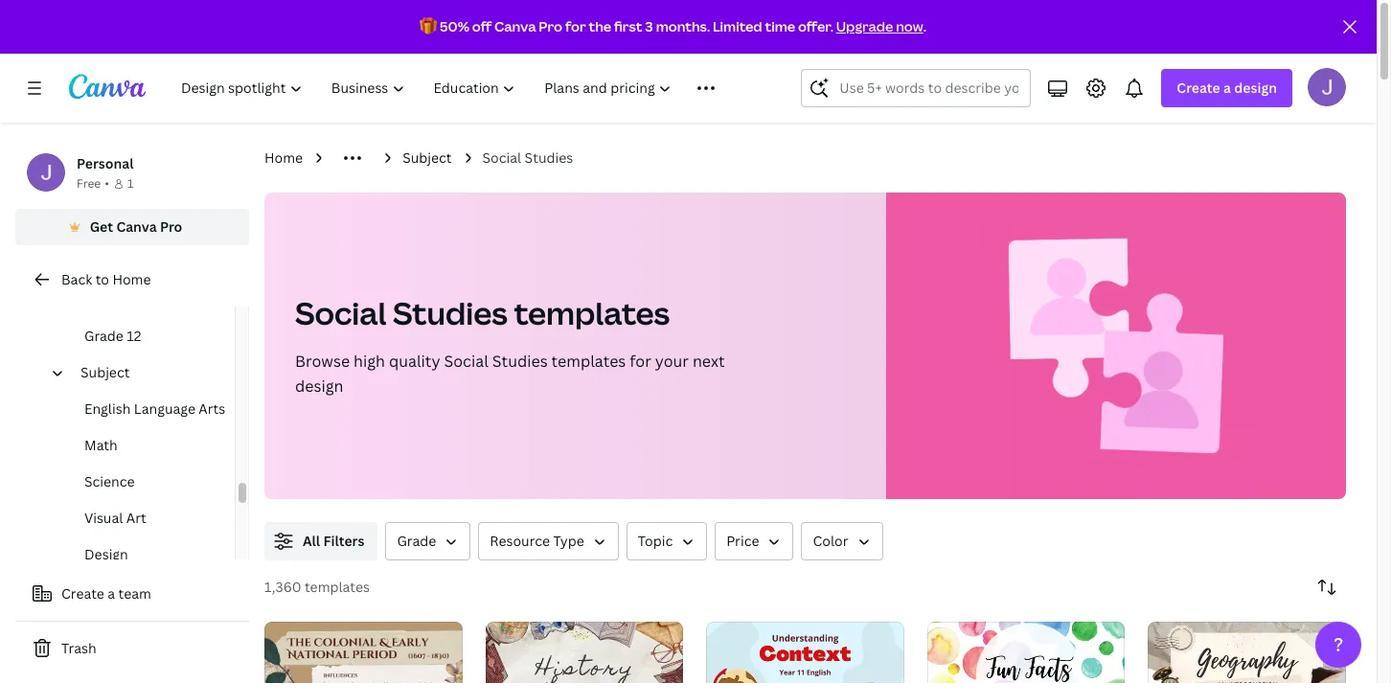 Task type: describe. For each thing, give the bounding box(es) containing it.
create a team
[[61, 585, 151, 603]]

design
[[84, 545, 128, 564]]

english language arts
[[84, 400, 226, 418]]

get canva pro button
[[15, 209, 249, 245]]

months.
[[656, 17, 710, 35]]

studies for social studies templates
[[393, 292, 508, 334]]

back to home link
[[15, 261, 249, 299]]

science link
[[46, 464, 235, 500]]

price button
[[715, 522, 794, 561]]

price
[[727, 532, 760, 550]]

0 vertical spatial for
[[565, 17, 586, 35]]

all filters
[[303, 532, 365, 550]]

grade for grade 11
[[84, 290, 124, 309]]

design link
[[46, 537, 235, 573]]

🎁 50% off canva pro for the first 3 months. limited time offer. upgrade now .
[[420, 17, 927, 35]]

color
[[813, 532, 849, 550]]

visual
[[84, 509, 123, 527]]

0 vertical spatial templates
[[514, 292, 670, 334]]

create for create a design
[[1177, 79, 1221, 97]]

subject inside "button"
[[81, 363, 130, 381]]

studies inside browse high quality social studies templates for your next design
[[492, 351, 548, 372]]

create for create a team
[[61, 585, 104, 603]]

1 horizontal spatial home
[[265, 149, 303, 167]]

pro inside button
[[160, 218, 182, 236]]

a for design
[[1224, 79, 1232, 97]]

all filters button
[[265, 522, 378, 561]]

grade 11 link
[[46, 282, 235, 318]]

back to home
[[61, 270, 151, 288]]

social studies templates
[[295, 292, 670, 334]]

create a design
[[1177, 79, 1278, 97]]

studies for social studies
[[525, 149, 573, 167]]

Sort by button
[[1308, 568, 1347, 607]]

grade for grade 12
[[84, 327, 124, 345]]

get canva pro
[[90, 218, 182, 236]]

color button
[[802, 522, 883, 561]]

all
[[303, 532, 320, 550]]

english language arts link
[[46, 391, 235, 427]]

type
[[554, 532, 584, 550]]

social for social studies
[[483, 149, 522, 167]]

science
[[84, 473, 135, 491]]

to
[[95, 270, 109, 288]]

time
[[765, 17, 796, 35]]

get
[[90, 218, 113, 236]]

visual art
[[84, 509, 146, 527]]

0 vertical spatial pro
[[539, 17, 563, 35]]

11
[[127, 290, 141, 309]]

grade button
[[386, 522, 471, 561]]

12
[[127, 327, 141, 345]]

grade inside button
[[397, 532, 436, 550]]



Task type: locate. For each thing, give the bounding box(es) containing it.
topic
[[638, 532, 673, 550]]

pro
[[539, 17, 563, 35], [160, 218, 182, 236]]

templates down "all filters"
[[305, 578, 370, 596]]

1 horizontal spatial create
[[1177, 79, 1221, 97]]

design left "jacob simon" image
[[1235, 79, 1278, 97]]

1 vertical spatial pro
[[160, 218, 182, 236]]

design down browse
[[295, 376, 344, 397]]

0 vertical spatial social
[[483, 149, 522, 167]]

1 vertical spatial a
[[108, 585, 115, 603]]

for left your on the left of the page
[[630, 351, 652, 372]]

visual art link
[[46, 500, 235, 537]]

canva inside get canva pro button
[[116, 218, 157, 236]]

1 vertical spatial canva
[[116, 218, 157, 236]]

0 horizontal spatial pro
[[160, 218, 182, 236]]

0 vertical spatial studies
[[525, 149, 573, 167]]

1 vertical spatial grade
[[84, 327, 124, 345]]

0 horizontal spatial create
[[61, 585, 104, 603]]

math link
[[46, 427, 235, 464]]

create inside button
[[61, 585, 104, 603]]

a
[[1224, 79, 1232, 97], [108, 585, 115, 603]]

upgrade
[[836, 17, 894, 35]]

social
[[483, 149, 522, 167], [295, 292, 387, 334], [444, 351, 489, 372]]

a inside dropdown button
[[1224, 79, 1232, 97]]

0 vertical spatial subject
[[403, 149, 452, 167]]

for inside browse high quality social studies templates for your next design
[[630, 351, 652, 372]]

topic button
[[627, 522, 707, 561]]

None search field
[[802, 69, 1032, 107]]

top level navigation element
[[169, 69, 756, 107], [169, 69, 756, 107]]

for left the
[[565, 17, 586, 35]]

2 vertical spatial templates
[[305, 578, 370, 596]]

personal
[[77, 154, 134, 173]]

subject
[[403, 149, 452, 167], [81, 363, 130, 381]]

2 vertical spatial studies
[[492, 351, 548, 372]]

grade 12
[[84, 327, 141, 345]]

free
[[77, 175, 101, 192]]

design
[[1235, 79, 1278, 97], [295, 376, 344, 397]]

create
[[1177, 79, 1221, 97], [61, 585, 104, 603]]

1 vertical spatial home
[[112, 270, 151, 288]]

templates left your on the left of the page
[[552, 351, 626, 372]]

resource
[[490, 532, 550, 550]]

team
[[118, 585, 151, 603]]

language
[[134, 400, 195, 418]]

introduction to geography education presentation in a brown and beige scrapbook style image
[[1149, 622, 1347, 683]]

1 vertical spatial design
[[295, 376, 344, 397]]

0 horizontal spatial a
[[108, 585, 115, 603]]

home
[[265, 149, 303, 167], [112, 270, 151, 288]]

grade down to
[[84, 290, 124, 309]]

off
[[472, 17, 492, 35]]

0 vertical spatial canva
[[495, 17, 536, 35]]

quality
[[389, 351, 440, 372]]

social for social studies templates
[[295, 292, 387, 334]]

templates up your on the left of the page
[[514, 292, 670, 334]]

trash
[[61, 639, 96, 657]]

1 vertical spatial for
[[630, 351, 652, 372]]

1 vertical spatial studies
[[393, 292, 508, 334]]

grade left 12
[[84, 327, 124, 345]]

english
[[84, 400, 131, 418]]

0 vertical spatial create
[[1177, 79, 1221, 97]]

create inside dropdown button
[[1177, 79, 1221, 97]]

filters
[[323, 532, 365, 550]]

canva
[[495, 17, 536, 35], [116, 218, 157, 236]]

pro up back to home link
[[160, 218, 182, 236]]

1 horizontal spatial canva
[[495, 17, 536, 35]]

beige and white vintage history lesson education presentation image
[[486, 622, 684, 683]]

0 horizontal spatial subject
[[81, 363, 130, 381]]

2 vertical spatial grade
[[397, 532, 436, 550]]

0 vertical spatial home
[[265, 149, 303, 167]]

0 vertical spatial design
[[1235, 79, 1278, 97]]

•
[[105, 175, 109, 192]]

limited
[[713, 17, 763, 35]]

1 horizontal spatial design
[[1235, 79, 1278, 97]]

0 vertical spatial grade
[[84, 290, 124, 309]]

home link
[[265, 148, 303, 169]]

offer.
[[798, 17, 834, 35]]

studies
[[525, 149, 573, 167], [393, 292, 508, 334], [492, 351, 548, 372]]

1 vertical spatial social
[[295, 292, 387, 334]]

jacob simon image
[[1308, 68, 1347, 106]]

grade 12 link
[[46, 318, 235, 355]]

1 vertical spatial create
[[61, 585, 104, 603]]

1 horizontal spatial pro
[[539, 17, 563, 35]]

.
[[924, 17, 927, 35]]

first
[[614, 17, 643, 35]]

1 vertical spatial templates
[[552, 351, 626, 372]]

pro left the
[[539, 17, 563, 35]]

Search search field
[[840, 70, 1019, 106]]

canva right off
[[495, 17, 536, 35]]

periods in american literature english poster series in brown vintage scrapbook style image
[[265, 622, 463, 683]]

arts
[[199, 400, 226, 418]]

grade
[[84, 290, 124, 309], [84, 327, 124, 345], [397, 532, 436, 550]]

upgrade now button
[[836, 17, 924, 35]]

social studies
[[483, 149, 573, 167]]

the
[[589, 17, 612, 35]]

resource type button
[[479, 522, 619, 561]]

art
[[126, 509, 146, 527]]

browse high quality social studies templates for your next design
[[295, 351, 725, 397]]

1 horizontal spatial for
[[630, 351, 652, 372]]

1 vertical spatial subject
[[81, 363, 130, 381]]

a inside button
[[108, 585, 115, 603]]

blue red brown illustrative english understanding context presentation image
[[707, 622, 905, 683]]

fun facts for kids brain breaks polka dot presentation image
[[928, 622, 1126, 683]]

subject button
[[73, 355, 223, 391]]

0 horizontal spatial canva
[[116, 218, 157, 236]]

1,360
[[265, 578, 301, 596]]

grade right filters
[[397, 532, 436, 550]]

back
[[61, 270, 92, 288]]

trash link
[[15, 630, 249, 668]]

50%
[[440, 17, 470, 35]]

resource type
[[490, 532, 584, 550]]

0 vertical spatial a
[[1224, 79, 1232, 97]]

create a design button
[[1162, 69, 1293, 107]]

0 horizontal spatial design
[[295, 376, 344, 397]]

create a team button
[[15, 575, 249, 613]]

free •
[[77, 175, 109, 192]]

0 horizontal spatial for
[[565, 17, 586, 35]]

next
[[693, 351, 725, 372]]

templates
[[514, 292, 670, 334], [552, 351, 626, 372], [305, 578, 370, 596]]

3
[[645, 17, 653, 35]]

grade inside 'link'
[[84, 327, 124, 345]]

high
[[354, 351, 385, 372]]

your
[[655, 351, 689, 372]]

social inside browse high quality social studies templates for your next design
[[444, 351, 489, 372]]

templates inside browse high quality social studies templates for your next design
[[552, 351, 626, 372]]

for
[[565, 17, 586, 35], [630, 351, 652, 372]]

browse
[[295, 351, 350, 372]]

design inside dropdown button
[[1235, 79, 1278, 97]]

now
[[896, 17, 924, 35]]

🎁
[[420, 17, 437, 35]]

design inside browse high quality social studies templates for your next design
[[295, 376, 344, 397]]

1
[[127, 175, 133, 192]]

canva right get
[[116, 218, 157, 236]]

1 horizontal spatial subject
[[403, 149, 452, 167]]

math
[[84, 436, 118, 454]]

1 horizontal spatial a
[[1224, 79, 1232, 97]]

0 horizontal spatial home
[[112, 270, 151, 288]]

grade 11
[[84, 290, 141, 309]]

a for team
[[108, 585, 115, 603]]

2 vertical spatial social
[[444, 351, 489, 372]]

1,360 templates
[[265, 578, 370, 596]]



Task type: vqa. For each thing, say whether or not it's contained in the screenshot.
Icons in the left of the page
no



